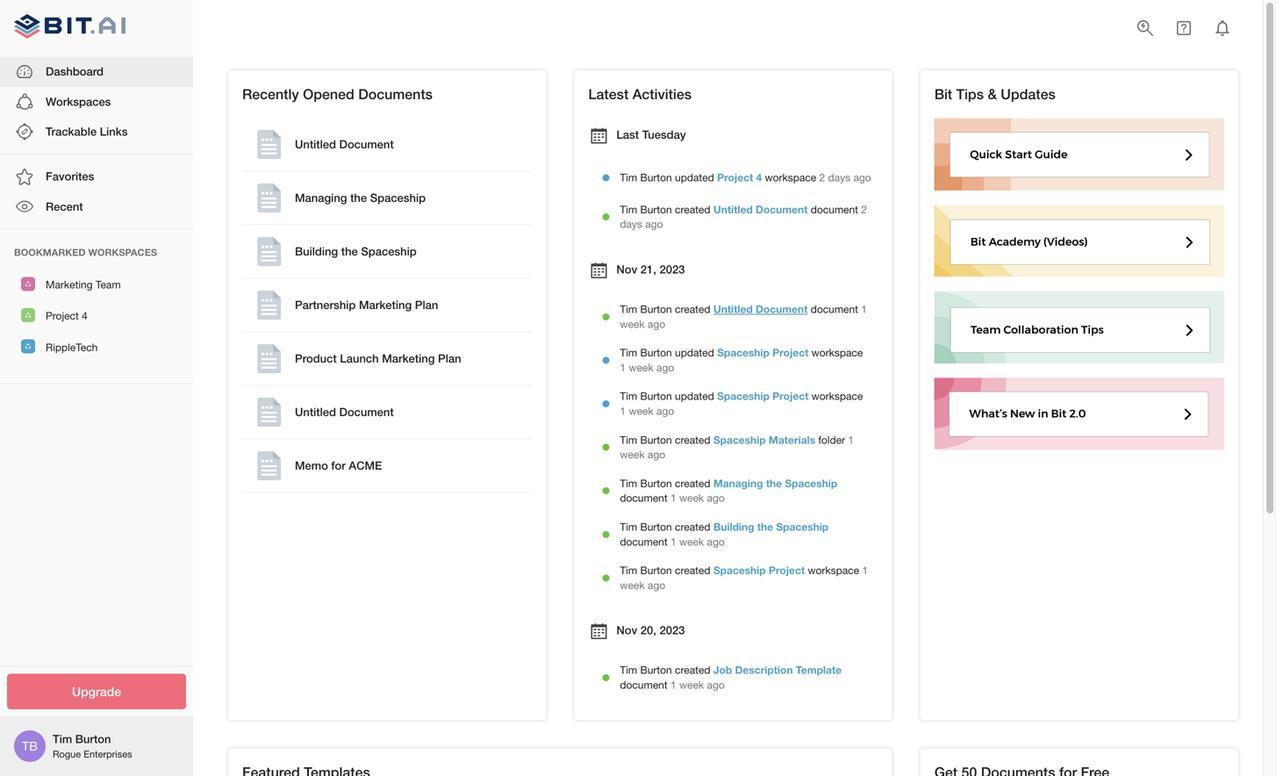 Task type: vqa. For each thing, say whether or not it's contained in the screenshot.


Task type: locate. For each thing, give the bounding box(es) containing it.
product launch marketing plan
[[295, 351, 461, 365]]

2 inside 2 days ago
[[862, 203, 868, 215]]

building the spaceship link up 'partnership marketing plan' link
[[246, 229, 529, 274]]

0 vertical spatial managing
[[295, 191, 347, 204]]

created down tim burton created spaceship materials folder
[[675, 477, 711, 489]]

2 tim burton created untitled document document from the top
[[620, 303, 859, 315]]

favorites button
[[0, 162, 193, 192]]

managing
[[295, 191, 347, 204], [714, 477, 763, 489]]

1 horizontal spatial building
[[714, 521, 755, 533]]

3 updated from the top
[[675, 390, 715, 402]]

description
[[735, 664, 793, 676]]

nov
[[617, 263, 638, 276], [617, 624, 638, 637]]

2 nov from the top
[[617, 624, 638, 637]]

tim burton updated spaceship project workspace 1 week ago
[[620, 346, 863, 374], [620, 390, 863, 417]]

0 horizontal spatial days
[[620, 218, 643, 230]]

managing up building the spaceship
[[295, 191, 347, 204]]

1 vertical spatial 2023
[[660, 624, 685, 637]]

0 vertical spatial managing the spaceship link
[[246, 175, 529, 221]]

1 vertical spatial days
[[620, 218, 643, 230]]

the inside managing the spaceship link
[[350, 191, 367, 204]]

1 vertical spatial untitled document
[[295, 405, 394, 419]]

1 inside "tim burton created managing the spaceship document 1 week ago"
[[671, 492, 677, 504]]

marketing team button
[[0, 268, 193, 300]]

ago inside tim burton created building the spaceship document 1 week ago
[[707, 535, 725, 548]]

the
[[350, 191, 367, 204], [341, 244, 358, 258], [766, 477, 782, 489], [758, 521, 774, 533]]

rogue
[[53, 748, 81, 760]]

2023
[[660, 263, 685, 276], [660, 624, 685, 637]]

1 horizontal spatial 2
[[862, 203, 868, 215]]

spaceship project link
[[717, 346, 809, 359], [717, 390, 809, 402], [714, 564, 805, 577]]

untitled document
[[295, 137, 394, 151], [295, 405, 394, 419]]

1 vertical spatial nov
[[617, 624, 638, 637]]

2023 for nov 21, 2023
[[660, 263, 685, 276]]

tb
[[22, 739, 38, 753]]

spaceship
[[370, 191, 426, 204], [361, 244, 417, 258], [717, 346, 770, 359], [717, 390, 770, 402], [714, 434, 766, 446], [785, 477, 838, 489], [777, 521, 829, 533], [714, 564, 766, 577]]

1 vertical spatial tim burton created untitled document document
[[620, 303, 859, 315]]

1 vertical spatial building
[[714, 521, 755, 533]]

nov for nov 21, 2023
[[617, 263, 638, 276]]

tim burton created spaceship project workspace
[[620, 564, 860, 577]]

untitled document link
[[246, 122, 529, 167], [714, 203, 808, 215], [714, 303, 808, 315], [246, 389, 529, 435]]

document inside tim burton created job description template document 1 week ago
[[620, 679, 668, 691]]

1 vertical spatial spaceship project link
[[717, 390, 809, 402]]

2 vertical spatial updated
[[675, 390, 715, 402]]

5 created from the top
[[675, 521, 711, 533]]

1 tim burton created untitled document document from the top
[[620, 203, 859, 215]]

week
[[620, 318, 645, 330], [629, 361, 654, 374], [629, 405, 654, 417], [620, 448, 645, 461], [680, 492, 704, 504], [680, 535, 704, 548], [620, 579, 645, 591], [680, 679, 704, 691]]

1 week ago
[[620, 303, 868, 330], [620, 434, 854, 461], [620, 564, 868, 591]]

days
[[829, 171, 851, 184], [620, 218, 643, 230]]

tim burton created building the spaceship document 1 week ago
[[620, 521, 829, 548]]

building down "tim burton created managing the spaceship document 1 week ago"
[[714, 521, 755, 533]]

0 horizontal spatial 4
[[82, 310, 88, 322]]

0 vertical spatial 1 week ago
[[620, 303, 868, 330]]

marketing
[[46, 278, 93, 291], [359, 298, 412, 312], [382, 351, 435, 365]]

burton
[[641, 171, 672, 184], [641, 203, 672, 215], [641, 303, 672, 315], [641, 346, 672, 359], [641, 390, 672, 402], [641, 434, 672, 446], [641, 477, 672, 489], [641, 521, 672, 533], [641, 564, 672, 577], [641, 664, 672, 676], [75, 732, 111, 746]]

4 created from the top
[[675, 477, 711, 489]]

the up tim burton created spaceship project workspace
[[758, 521, 774, 533]]

1 vertical spatial tim burton updated spaceship project workspace 1 week ago
[[620, 390, 863, 417]]

2023 right the "20," at right bottom
[[660, 624, 685, 637]]

4
[[756, 171, 762, 184], [82, 310, 88, 322]]

managing the spaceship link down spaceship materials link
[[714, 477, 838, 489]]

created down "tim burton created managing the spaceship document 1 week ago"
[[675, 521, 711, 533]]

plan down 'partnership marketing plan' link
[[438, 351, 461, 365]]

0 vertical spatial 2
[[820, 171, 826, 184]]

for
[[331, 459, 346, 472]]

0 vertical spatial untitled document
[[295, 137, 394, 151]]

4 down marketing team
[[82, 310, 88, 322]]

0 horizontal spatial 2
[[820, 171, 826, 184]]

building inside tim burton created building the spaceship document 1 week ago
[[714, 521, 755, 533]]

marketing up project 4
[[46, 278, 93, 291]]

workspace
[[765, 171, 817, 184], [812, 346, 863, 359], [812, 390, 863, 402], [808, 564, 860, 577]]

2 1 week ago from the top
[[620, 434, 854, 461]]

nov left the "20," at right bottom
[[617, 624, 638, 637]]

template
[[796, 664, 842, 676]]

document
[[339, 137, 394, 151], [756, 203, 808, 215], [756, 303, 808, 315], [339, 405, 394, 419]]

managing the spaceship link up building the spaceship
[[246, 175, 529, 221]]

3 1 week ago from the top
[[620, 564, 868, 591]]

the inside "tim burton created managing the spaceship document 1 week ago"
[[766, 477, 782, 489]]

1 vertical spatial 4
[[82, 310, 88, 322]]

managing the spaceship link for recently opened documents
[[246, 175, 529, 221]]

0 vertical spatial nov
[[617, 263, 638, 276]]

created down the 'tim burton updated project 4 workspace 2 days ago'
[[675, 203, 711, 215]]

0 vertical spatial 2023
[[660, 263, 685, 276]]

1 vertical spatial updated
[[675, 346, 715, 359]]

untitled document down recently opened documents
[[295, 137, 394, 151]]

documents
[[358, 86, 433, 102]]

nov left 21,
[[617, 263, 638, 276]]

0 vertical spatial tim burton updated spaceship project workspace 1 week ago
[[620, 346, 863, 374]]

1 week ago for project
[[620, 564, 868, 591]]

20,
[[641, 624, 657, 637]]

building up partnership
[[295, 244, 338, 258]]

0 vertical spatial marketing
[[46, 278, 93, 291]]

1 horizontal spatial 4
[[756, 171, 762, 184]]

ago inside tim burton created job description template document 1 week ago
[[707, 679, 725, 691]]

1 vertical spatial building the spaceship link
[[714, 521, 829, 533]]

0 vertical spatial building the spaceship link
[[246, 229, 529, 274]]

the down spaceship materials link
[[766, 477, 782, 489]]

tim
[[620, 171, 638, 184], [620, 203, 638, 215], [620, 303, 638, 315], [620, 346, 638, 359], [620, 390, 638, 402], [620, 434, 638, 446], [620, 477, 638, 489], [620, 521, 638, 533], [620, 564, 638, 577], [620, 664, 638, 676], [53, 732, 72, 746]]

ago
[[854, 171, 872, 184], [646, 218, 663, 230], [648, 318, 666, 330], [657, 361, 674, 374], [657, 405, 674, 417], [648, 448, 666, 461], [707, 492, 725, 504], [707, 535, 725, 548], [648, 579, 666, 591], [707, 679, 725, 691]]

managing the spaceship link
[[246, 175, 529, 221], [714, 477, 838, 489]]

latest
[[589, 86, 629, 102]]

1 vertical spatial plan
[[438, 351, 461, 365]]

2023 for nov 20, 2023
[[660, 624, 685, 637]]

tim burton created job description template document 1 week ago
[[620, 664, 842, 691]]

0 horizontal spatial building
[[295, 244, 338, 258]]

nov 20, 2023
[[617, 624, 685, 637]]

1 horizontal spatial building the spaceship link
[[714, 521, 829, 533]]

4 up 2 days ago at the top
[[756, 171, 762, 184]]

week inside "tim burton created managing the spaceship document 1 week ago"
[[680, 492, 704, 504]]

project
[[717, 171, 754, 184], [46, 310, 79, 322], [773, 346, 809, 359], [773, 390, 809, 402], [769, 564, 805, 577]]

document
[[811, 203, 859, 215], [811, 303, 859, 315], [620, 492, 668, 504], [620, 535, 668, 548], [620, 679, 668, 691]]

project 4 link
[[717, 171, 762, 184]]

4 inside project 4 button
[[82, 310, 88, 322]]

untitled document up "for"
[[295, 405, 394, 419]]

1 created from the top
[[675, 203, 711, 215]]

2023 right 21,
[[660, 263, 685, 276]]

1 tim burton updated spaceship project workspace 1 week ago from the top
[[620, 346, 863, 374]]

rippletech button
[[0, 331, 193, 362]]

1 untitled document from the top
[[295, 137, 394, 151]]

activities
[[633, 86, 692, 102]]

building the spaceship link up tim burton created spaceship project workspace
[[714, 521, 829, 533]]

0 vertical spatial updated
[[675, 171, 715, 184]]

nov 21, 2023
[[617, 263, 685, 276]]

1 vertical spatial 1 week ago
[[620, 434, 854, 461]]

burton inside tim burton created building the spaceship document 1 week ago
[[641, 521, 672, 533]]

2 vertical spatial marketing
[[382, 351, 435, 365]]

plan up product launch marketing plan link
[[415, 298, 438, 312]]

created down tim burton created building the spaceship document 1 week ago
[[675, 564, 711, 577]]

&
[[988, 86, 997, 102]]

created down nov 21, 2023
[[675, 303, 711, 315]]

tips
[[957, 86, 984, 102]]

2 days ago
[[620, 203, 868, 230]]

1 1 week ago from the top
[[620, 303, 868, 330]]

21,
[[641, 263, 657, 276]]

1 vertical spatial 2
[[862, 203, 868, 215]]

1 horizontal spatial managing the spaceship link
[[714, 477, 838, 489]]

dashboard
[[46, 65, 104, 78]]

managing down tim burton created spaceship materials folder
[[714, 477, 763, 489]]

1 horizontal spatial days
[[829, 171, 851, 184]]

building
[[295, 244, 338, 258], [714, 521, 755, 533]]

marketing right "launch"
[[382, 351, 435, 365]]

created up "tim burton created managing the spaceship document 1 week ago"
[[675, 434, 711, 446]]

1 2023 from the top
[[660, 263, 685, 276]]

tim burton updated project 4 workspace 2 days ago
[[620, 171, 872, 184]]

2 updated from the top
[[675, 346, 715, 359]]

document inside tim burton created building the spaceship document 1 week ago
[[620, 535, 668, 548]]

tim inside tim burton rogue enterprises
[[53, 732, 72, 746]]

created inside tim burton created job description template document 1 week ago
[[675, 664, 711, 676]]

0 vertical spatial building
[[295, 244, 338, 258]]

created left job
[[675, 664, 711, 676]]

managing the spaceship
[[295, 191, 426, 204]]

0 vertical spatial tim burton created untitled document document
[[620, 203, 859, 215]]

spaceship inside tim burton created building the spaceship document 1 week ago
[[777, 521, 829, 533]]

recently opened documents
[[242, 86, 433, 102]]

1 inside tim burton created job description template document 1 week ago
[[671, 679, 677, 691]]

0 horizontal spatial building the spaceship link
[[246, 229, 529, 274]]

the down managing the spaceship
[[341, 244, 358, 258]]

building the spaceship link
[[246, 229, 529, 274], [714, 521, 829, 533]]

document inside "tim burton created managing the spaceship document 1 week ago"
[[620, 492, 668, 504]]

updates
[[1001, 86, 1056, 102]]

1 horizontal spatial managing
[[714, 477, 763, 489]]

workspace for "spaceship project" link to the middle
[[812, 390, 863, 402]]

marketing up product launch marketing plan link
[[359, 298, 412, 312]]

1 vertical spatial marketing
[[359, 298, 412, 312]]

1 vertical spatial managing
[[714, 477, 763, 489]]

1 vertical spatial managing the spaceship link
[[714, 477, 838, 489]]

0 horizontal spatial managing the spaceship link
[[246, 175, 529, 221]]

building the spaceship
[[295, 244, 417, 258]]

the up building the spaceship
[[350, 191, 367, 204]]

1
[[862, 303, 868, 315], [620, 361, 626, 374], [620, 405, 626, 417], [849, 434, 854, 446], [671, 492, 677, 504], [671, 535, 677, 548], [863, 564, 868, 577], [671, 679, 677, 691]]

managing inside "tim burton created managing the spaceship document 1 week ago"
[[714, 477, 763, 489]]

created inside tim burton created building the spaceship document 1 week ago
[[675, 521, 711, 533]]

burton inside tim burton created job description template document 1 week ago
[[641, 664, 672, 676]]

trackable links
[[46, 125, 128, 138]]

2 vertical spatial 1 week ago
[[620, 564, 868, 591]]

untitled
[[295, 137, 336, 151], [714, 203, 753, 215], [714, 303, 753, 315], [295, 405, 336, 419]]

2 tim burton updated spaceship project workspace 1 week ago from the top
[[620, 390, 863, 417]]

plan
[[415, 298, 438, 312], [438, 351, 461, 365]]

opened
[[303, 86, 355, 102]]

2 2023 from the top
[[660, 624, 685, 637]]

the inside tim burton created building the spaceship document 1 week ago
[[758, 521, 774, 533]]

1 updated from the top
[[675, 171, 715, 184]]

1 nov from the top
[[617, 263, 638, 276]]

workspaces
[[88, 247, 157, 258]]

created
[[675, 203, 711, 215], [675, 303, 711, 315], [675, 434, 711, 446], [675, 477, 711, 489], [675, 521, 711, 533], [675, 564, 711, 577], [675, 664, 711, 676]]

7 created from the top
[[675, 664, 711, 676]]

0 vertical spatial 4
[[756, 171, 762, 184]]



Task type: describe. For each thing, give the bounding box(es) containing it.
marketing inside 'partnership marketing plan' link
[[359, 298, 412, 312]]

tim burton created untitled document document for days
[[620, 203, 859, 215]]

document for tim burton created managing the spaceship document 1 week ago
[[620, 492, 668, 504]]

the inside 'building the spaceship' link
[[341, 244, 358, 258]]

workspace for the top "spaceship project" link
[[812, 346, 863, 359]]

last tuesday
[[617, 128, 686, 141]]

recent button
[[0, 192, 193, 222]]

job description template link
[[714, 664, 842, 676]]

trackable links button
[[0, 117, 193, 147]]

workspaces
[[46, 95, 111, 108]]

team
[[96, 278, 121, 291]]

updated for project 4 link
[[675, 171, 715, 184]]

6 created from the top
[[675, 564, 711, 577]]

launch
[[340, 351, 379, 365]]

project 4
[[46, 310, 88, 322]]

0 vertical spatial days
[[829, 171, 851, 184]]

managing the spaceship link for tim burton
[[714, 477, 838, 489]]

last
[[617, 128, 639, 141]]

workspace for project 4 link
[[765, 171, 817, 184]]

spaceship inside "tim burton created managing the spaceship document 1 week ago"
[[785, 477, 838, 489]]

1 inside tim burton created building the spaceship document 1 week ago
[[671, 535, 677, 548]]

tim burton created spaceship materials folder
[[620, 434, 846, 446]]

1 week ago for materials
[[620, 434, 854, 461]]

2 vertical spatial spaceship project link
[[714, 564, 805, 577]]

rippletech
[[46, 341, 98, 353]]

project inside button
[[46, 310, 79, 322]]

burton inside "tim burton created managing the spaceship document 1 week ago"
[[641, 477, 672, 489]]

3 created from the top
[[675, 434, 711, 446]]

ago inside "tim burton created managing the spaceship document 1 week ago"
[[707, 492, 725, 504]]

updated for "spaceship project" link to the middle
[[675, 390, 715, 402]]

2 created from the top
[[675, 303, 711, 315]]

product launch marketing plan link
[[246, 336, 529, 381]]

upgrade
[[72, 684, 121, 699]]

links
[[100, 125, 128, 138]]

enterprises
[[84, 748, 132, 760]]

upgrade button
[[7, 674, 186, 709]]

dashboard button
[[0, 57, 193, 87]]

bookmarked
[[14, 247, 86, 258]]

tim burton created untitled document document for week
[[620, 303, 859, 315]]

bit tips & updates
[[935, 86, 1056, 102]]

recent
[[46, 200, 83, 213]]

memo
[[295, 459, 328, 472]]

workspace for bottommost "spaceship project" link
[[808, 564, 860, 577]]

partnership marketing plan link
[[246, 282, 529, 328]]

days inside 2 days ago
[[620, 218, 643, 230]]

favorites
[[46, 170, 94, 183]]

nov for nov 20, 2023
[[617, 624, 638, 637]]

marketing inside marketing team button
[[46, 278, 93, 291]]

tim burton rogue enterprises
[[53, 732, 132, 760]]

spaceship materials link
[[714, 434, 816, 446]]

product
[[295, 351, 337, 365]]

marketing inside product launch marketing plan link
[[382, 351, 435, 365]]

latest activities
[[589, 86, 692, 102]]

tuesday
[[643, 128, 686, 141]]

bookmarked workspaces
[[14, 247, 157, 258]]

tim inside tim burton created job description template document 1 week ago
[[620, 664, 638, 676]]

memo for acme link
[[246, 443, 529, 489]]

0 vertical spatial spaceship project link
[[717, 346, 809, 359]]

partnership marketing plan
[[295, 298, 438, 312]]

0 horizontal spatial managing
[[295, 191, 347, 204]]

acme
[[349, 459, 382, 472]]

tim burton created managing the spaceship document 1 week ago
[[620, 477, 838, 504]]

recently
[[242, 86, 299, 102]]

1 week ago for document
[[620, 303, 868, 330]]

project 4 button
[[0, 300, 193, 331]]

trackable
[[46, 125, 97, 138]]

bit
[[935, 86, 953, 102]]

0 vertical spatial plan
[[415, 298, 438, 312]]

folder
[[819, 434, 846, 446]]

memo for acme
[[295, 459, 382, 472]]

job
[[714, 664, 732, 676]]

ago inside 2 days ago
[[646, 218, 663, 230]]

updated for the top "spaceship project" link
[[675, 346, 715, 359]]

marketing team
[[46, 278, 121, 291]]

materials
[[769, 434, 816, 446]]

workspaces button
[[0, 87, 193, 117]]

created inside "tim burton created managing the spaceship document 1 week ago"
[[675, 477, 711, 489]]

document for tim burton created building the spaceship document 1 week ago
[[620, 535, 668, 548]]

week inside tim burton created job description template document 1 week ago
[[680, 679, 704, 691]]

2 untitled document from the top
[[295, 405, 394, 419]]

document for tim burton created job description template document 1 week ago
[[620, 679, 668, 691]]

week inside tim burton created building the spaceship document 1 week ago
[[680, 535, 704, 548]]

tim inside "tim burton created managing the spaceship document 1 week ago"
[[620, 477, 638, 489]]

partnership
[[295, 298, 356, 312]]

tim inside tim burton created building the spaceship document 1 week ago
[[620, 521, 638, 533]]

burton inside tim burton rogue enterprises
[[75, 732, 111, 746]]



